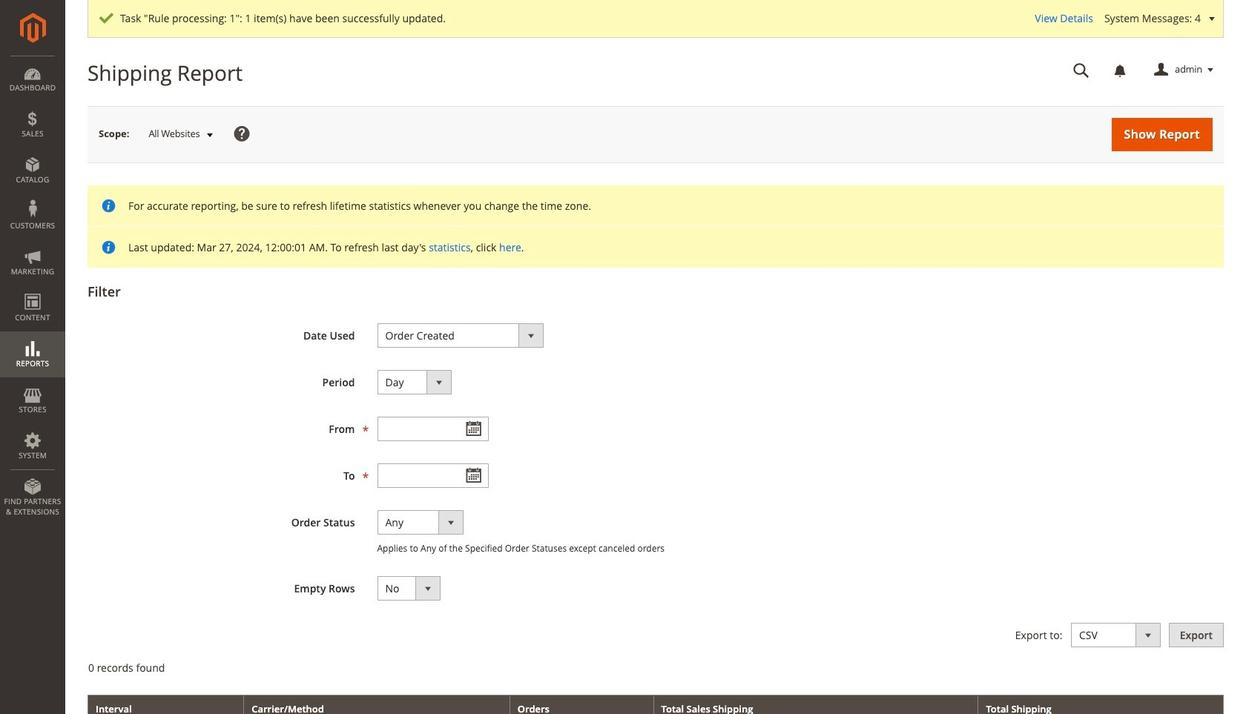 Task type: locate. For each thing, give the bounding box(es) containing it.
None text field
[[1063, 57, 1100, 83], [377, 417, 488, 441], [1063, 57, 1100, 83], [377, 417, 488, 441]]

menu bar
[[0, 56, 65, 525]]

magento admin panel image
[[20, 13, 46, 43]]

None text field
[[377, 464, 488, 488]]



